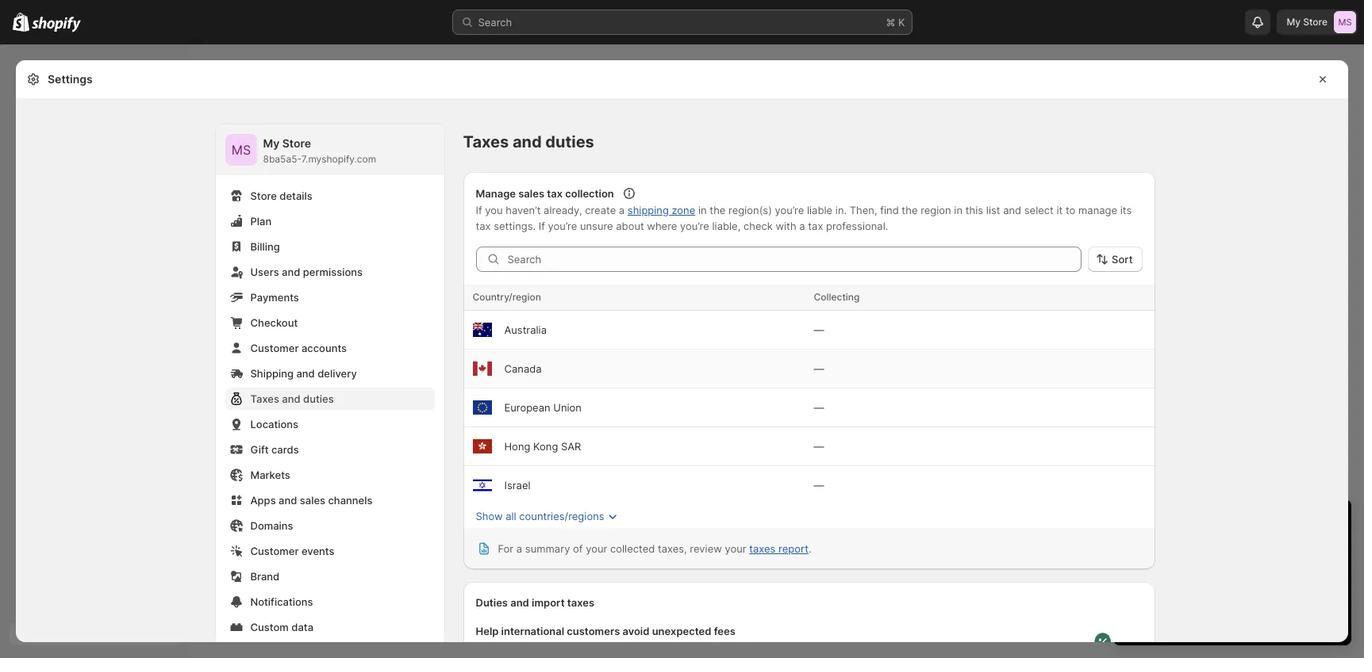 Task type: vqa. For each thing, say whether or not it's contained in the screenshot.
right Online
no



Task type: locate. For each thing, give the bounding box(es) containing it.
the right find at the right of page
[[902, 204, 918, 217]]

0 vertical spatial taxes
[[463, 133, 509, 152]]

dialog
[[1355, 60, 1364, 643]]

data
[[292, 621, 314, 634]]

unsure
[[580, 220, 613, 233]]

list
[[986, 204, 1000, 217]]

this
[[966, 204, 984, 217]]

5 — from the top
[[814, 479, 824, 492]]

1 horizontal spatial for
[[1215, 584, 1229, 597]]

0 horizontal spatial taxes
[[567, 597, 595, 610]]

duties
[[476, 597, 508, 610]]

for
[[498, 543, 514, 556]]

you're up with
[[775, 204, 804, 217]]

0 horizontal spatial you're
[[548, 220, 577, 233]]

trial up 'shopify'
[[1257, 514, 1285, 533]]

your up first
[[1244, 568, 1266, 581]]

if inside in the region(s) you're liable in. then, find the region in this list and select it to manage its tax settings. if you're unsure about where you're liable, check with a tax professional.
[[539, 220, 545, 233]]

taxes and duties down the shipping and delivery
[[250, 393, 334, 406]]

in right zone
[[698, 204, 707, 217]]

1 horizontal spatial taxes
[[463, 133, 509, 152]]

customer down "domains"
[[250, 545, 299, 558]]

and down customer accounts
[[296, 367, 315, 380]]

1 vertical spatial sales
[[300, 494, 325, 507]]

1 horizontal spatial in
[[954, 204, 963, 217]]

2 vertical spatial trial
[[1309, 568, 1327, 581]]

store left my store icon
[[1303, 16, 1328, 28]]

users and permissions
[[250, 266, 363, 279]]

taxes down shipping
[[250, 393, 279, 406]]

my left my store icon
[[1287, 16, 1301, 28]]

european union link
[[504, 402, 582, 414]]

the up liable,
[[710, 204, 726, 217]]

customer accounts
[[250, 342, 347, 355]]

settings
[[48, 72, 93, 86]]

duties up collection
[[546, 133, 594, 152]]

my store 8ba5a5-7.myshopify.com
[[263, 137, 376, 165]]

trial inside dropdown button
[[1257, 514, 1285, 533]]

trial
[[1257, 514, 1285, 533], [1154, 543, 1173, 556], [1309, 568, 1327, 581]]

1 vertical spatial my
[[263, 137, 280, 150]]

your right of
[[586, 543, 607, 556]]

2 horizontal spatial tax
[[808, 220, 823, 233]]

a right for
[[517, 543, 522, 556]]

2 — from the top
[[814, 363, 824, 375]]

1 horizontal spatial taxes
[[749, 543, 776, 556]]

for down select
[[1129, 584, 1143, 597]]

locations
[[250, 418, 299, 431]]

haven't
[[506, 204, 541, 217]]

1 vertical spatial taxes
[[250, 393, 279, 406]]

2 the from the left
[[902, 204, 918, 217]]

in.
[[836, 204, 847, 217]]

1 vertical spatial store
[[282, 137, 311, 150]]

in the region(s) you're liable in. then, find the region in this list and select it to manage its tax settings. if you're unsure about where you're liable, check with a tax professional.
[[476, 204, 1132, 233]]

0 horizontal spatial taxes
[[250, 393, 279, 406]]

a left plan on the right bottom
[[1163, 568, 1169, 581]]

2 customer from the top
[[250, 545, 299, 558]]

brand link
[[225, 566, 435, 588]]

about
[[616, 220, 644, 233]]

your left first
[[1232, 584, 1253, 597]]

canada link
[[504, 363, 542, 375]]

3 — from the top
[[814, 402, 824, 414]]

to
[[1066, 204, 1076, 217], [1195, 568, 1205, 581]]

1 vertical spatial trial
[[1154, 543, 1173, 556]]

you're down already,
[[548, 220, 577, 233]]

0 horizontal spatial duties
[[303, 393, 334, 406]]

sales up domains link
[[300, 494, 325, 507]]

store inside my store 8ba5a5-7.myshopify.com
[[282, 137, 311, 150]]

in inside the 1 day left in your trial dropdown button
[[1202, 514, 1215, 533]]

1 horizontal spatial store
[[282, 137, 311, 150]]

customer events link
[[225, 541, 435, 563]]

months.
[[1288, 584, 1327, 597]]

1 the from the left
[[710, 204, 726, 217]]

tax up already,
[[547, 187, 563, 200]]

you're down zone
[[680, 220, 709, 233]]

and
[[513, 133, 542, 152], [1003, 204, 1022, 217], [282, 266, 300, 279], [296, 367, 315, 380], [282, 393, 301, 406], [279, 494, 297, 507], [511, 597, 529, 610]]

your
[[1129, 543, 1152, 556]]

0 horizontal spatial to
[[1066, 204, 1076, 217]]

your inside dropdown button
[[1220, 514, 1253, 533]]

0 vertical spatial taxes and duties
[[463, 133, 594, 152]]

— for european union
[[814, 402, 824, 414]]

if left 'you'
[[476, 204, 482, 217]]

shipping and delivery
[[250, 367, 357, 380]]

shop settings menu element
[[215, 125, 444, 659]]

0 horizontal spatial taxes and duties
[[250, 393, 334, 406]]

trial right your
[[1154, 543, 1173, 556]]

domains link
[[225, 515, 435, 537]]

2 vertical spatial store
[[250, 190, 277, 202]]

gift cards
[[250, 444, 299, 456]]

a right with
[[800, 220, 805, 233]]

taxes up "manage"
[[463, 133, 509, 152]]

events
[[302, 545, 335, 558]]

to right plan on the right bottom
[[1195, 568, 1205, 581]]

2 horizontal spatial you're
[[775, 204, 804, 217]]

billing link
[[225, 236, 435, 258]]

— for canada
[[814, 363, 824, 375]]

collection
[[565, 187, 614, 200]]

0 horizontal spatial sales
[[300, 494, 325, 507]]

in right left
[[1202, 514, 1215, 533]]

store for my store
[[1303, 16, 1328, 28]]

it
[[1057, 204, 1063, 217]]

0 vertical spatial to
[[1066, 204, 1076, 217]]

2 horizontal spatial in
[[1202, 514, 1215, 533]]

0 horizontal spatial my
[[263, 137, 280, 150]]

tax down 'you'
[[476, 220, 491, 233]]

review
[[690, 543, 722, 556]]

gift cards link
[[225, 439, 435, 461]]

0 vertical spatial my
[[1287, 16, 1301, 28]]

taxes up customers
[[567, 597, 595, 610]]

and right users
[[282, 266, 300, 279]]

0 vertical spatial trial
[[1257, 514, 1285, 533]]

billing
[[250, 241, 280, 253]]

1 horizontal spatial trial
[[1257, 514, 1285, 533]]

for
[[1129, 584, 1143, 597], [1215, 584, 1229, 597]]

sales up haven't
[[518, 187, 545, 200]]

and down the shipping and delivery
[[282, 393, 301, 406]]

1 horizontal spatial to
[[1195, 568, 1205, 581]]

1 vertical spatial customer
[[250, 545, 299, 558]]

select
[[1025, 204, 1054, 217]]

0 vertical spatial store
[[1303, 16, 1328, 28]]

0 horizontal spatial for
[[1129, 584, 1143, 597]]

customers
[[567, 625, 620, 638]]

1 horizontal spatial if
[[539, 220, 545, 233]]

in left this
[[954, 204, 963, 217]]

1 horizontal spatial duties
[[546, 133, 594, 152]]

markets link
[[225, 464, 435, 487]]

1 vertical spatial if
[[539, 220, 545, 233]]

my inside my store 8ba5a5-7.myshopify.com
[[263, 137, 280, 150]]

help
[[476, 625, 499, 638]]

1 vertical spatial taxes
[[567, 597, 595, 610]]

brand
[[250, 571, 280, 583]]

1 horizontal spatial you're
[[680, 220, 709, 233]]

your trial ends on
[[1129, 543, 1217, 556]]

duties down shipping and delivery link
[[303, 393, 334, 406]]

1 horizontal spatial the
[[902, 204, 918, 217]]

4 — from the top
[[814, 441, 824, 453]]

checkout link
[[225, 312, 435, 334]]

to right it
[[1066, 204, 1076, 217]]

liable,
[[712, 220, 741, 233]]

$1/month
[[1166, 584, 1213, 597]]

my up 8ba5a5-
[[263, 137, 280, 150]]

and right list on the top right
[[1003, 204, 1022, 217]]

Search text field
[[508, 247, 1082, 272]]

permissions
[[303, 266, 363, 279]]

1 vertical spatial duties
[[303, 393, 334, 406]]

taxes
[[749, 543, 776, 556], [567, 597, 595, 610]]

union
[[553, 402, 582, 414]]

domains
[[250, 520, 293, 533]]

my store image
[[225, 134, 257, 166]]

locations link
[[225, 414, 435, 436]]

0 horizontal spatial tax
[[476, 220, 491, 233]]

cards
[[271, 444, 299, 456]]

taxes left report
[[749, 543, 776, 556]]

show all countries/regions button
[[466, 506, 1133, 528]]

settings.
[[494, 220, 536, 233]]

custom
[[250, 621, 289, 634]]

1 vertical spatial to
[[1195, 568, 1205, 581]]

tax down liable
[[808, 220, 823, 233]]

.
[[809, 543, 812, 556]]

0 vertical spatial customer
[[250, 342, 299, 355]]

collecting
[[814, 291, 860, 303]]

create
[[585, 204, 616, 217]]

1 horizontal spatial my
[[1287, 16, 1301, 28]]

store up the plan
[[250, 190, 277, 202]]

just
[[1146, 584, 1163, 597]]

shopify image
[[13, 13, 30, 32]]

0 horizontal spatial the
[[710, 204, 726, 217]]

users
[[250, 266, 279, 279]]

a inside in the region(s) you're liable in. then, find the region in this list and select it to manage its tax settings. if you're unsure about where you're liable, check with a tax professional.
[[800, 220, 805, 233]]

1 horizontal spatial sales
[[518, 187, 545, 200]]

already,
[[544, 204, 582, 217]]

report
[[779, 543, 809, 556]]

store details link
[[225, 185, 435, 207]]

2 horizontal spatial store
[[1303, 16, 1328, 28]]

store up 8ba5a5-
[[282, 137, 311, 150]]

0 horizontal spatial if
[[476, 204, 482, 217]]

country/region
[[473, 291, 541, 303]]

my for my store 8ba5a5-7.myshopify.com
[[263, 137, 280, 150]]

1 customer from the top
[[250, 342, 299, 355]]

details
[[280, 190, 313, 202]]

customer down "checkout"
[[250, 342, 299, 355]]

store
[[1303, 16, 1328, 28], [282, 137, 311, 150], [250, 190, 277, 202]]

trial up months.
[[1309, 568, 1327, 581]]

on
[[1202, 543, 1215, 556]]

customer accounts link
[[225, 337, 435, 360]]

select a plan to extend your shopify trial for just $1/month for your first 3 months.
[[1129, 568, 1327, 597]]

european
[[504, 402, 551, 414]]

taxes and duties up manage sales tax collection
[[463, 133, 594, 152]]

if down haven't
[[539, 220, 545, 233]]

my for my store
[[1287, 16, 1301, 28]]

for down extend at the bottom right of page
[[1215, 584, 1229, 597]]

2 horizontal spatial trial
[[1309, 568, 1327, 581]]

search
[[478, 16, 512, 29]]

your right left
[[1220, 514, 1253, 533]]

customer for customer events
[[250, 545, 299, 558]]

region(s)
[[729, 204, 772, 217]]

collected
[[610, 543, 655, 556]]

1 — from the top
[[814, 324, 824, 337]]

all
[[506, 510, 516, 523]]

1 vertical spatial taxes and duties
[[250, 393, 334, 406]]

1 day left in your trial
[[1129, 514, 1285, 533]]

—
[[814, 324, 824, 337], [814, 363, 824, 375], [814, 402, 824, 414], [814, 441, 824, 453], [814, 479, 824, 492]]

1 for from the left
[[1129, 584, 1143, 597]]

its
[[1121, 204, 1132, 217]]



Task type: describe. For each thing, give the bounding box(es) containing it.
a inside select a plan to extend your shopify trial for just $1/month for your first 3 months.
[[1163, 568, 1169, 581]]

sort button
[[1088, 247, 1143, 272]]

ends
[[1176, 543, 1200, 556]]

hong kong sar link
[[504, 441, 581, 453]]

apps and sales channels link
[[225, 490, 435, 512]]

duties inside shop settings menu element
[[303, 393, 334, 406]]

for a summary of your collected taxes, review your taxes report .
[[498, 543, 812, 556]]

plan
[[250, 215, 272, 228]]

store details
[[250, 190, 313, 202]]

hong kong sar
[[504, 441, 581, 453]]

with
[[776, 220, 797, 233]]

users and permissions link
[[225, 261, 435, 283]]

delivery
[[318, 367, 357, 380]]

hong
[[504, 441, 531, 453]]

and inside in the region(s) you're liable in. then, find the region in this list and select it to manage its tax settings. if you're unsure about where you're liable, check with a tax professional.
[[1003, 204, 1022, 217]]

shipping
[[250, 367, 294, 380]]

my store
[[1287, 16, 1328, 28]]

shipping zone link
[[628, 204, 696, 217]]

0 horizontal spatial store
[[250, 190, 277, 202]]

my store image
[[1334, 11, 1356, 33]]

gift
[[250, 444, 269, 456]]

⌘ k
[[886, 16, 905, 29]]

your right review
[[725, 543, 747, 556]]

notifications
[[250, 596, 313, 609]]

a up about
[[619, 204, 625, 217]]

ms button
[[225, 134, 257, 166]]

trial inside select a plan to extend your shopify trial for just $1/month for your first 3 months.
[[1309, 568, 1327, 581]]

— for hong kong sar
[[814, 441, 824, 453]]

extend
[[1208, 568, 1241, 581]]

of
[[573, 543, 583, 556]]

plan link
[[225, 210, 435, 233]]

— for israel
[[814, 479, 824, 492]]

sort
[[1112, 253, 1133, 266]]

select
[[1129, 568, 1160, 581]]

1 horizontal spatial taxes and duties
[[463, 133, 594, 152]]

0 vertical spatial taxes
[[749, 543, 776, 556]]

notifications link
[[225, 591, 435, 614]]

manage sales tax collection
[[476, 187, 614, 200]]

payments link
[[225, 287, 435, 309]]

1 horizontal spatial tax
[[547, 187, 563, 200]]

markets
[[250, 469, 290, 482]]

apps
[[250, 494, 276, 507]]

israel link
[[504, 479, 531, 492]]

1
[[1129, 514, 1137, 533]]

show
[[476, 510, 503, 523]]

australia link
[[504, 324, 547, 337]]

manage
[[476, 187, 516, 200]]

8ba5a5-
[[263, 153, 301, 165]]

— for australia
[[814, 324, 824, 337]]

0 horizontal spatial in
[[698, 204, 707, 217]]

avoid
[[623, 625, 650, 638]]

and up manage sales tax collection
[[513, 133, 542, 152]]

settings dialog
[[16, 60, 1349, 659]]

customer events
[[250, 545, 335, 558]]

import
[[532, 597, 565, 610]]

2 for from the left
[[1215, 584, 1229, 597]]

customer for customer accounts
[[250, 342, 299, 355]]

summary
[[525, 543, 570, 556]]

countries/regions
[[519, 510, 604, 523]]

0 horizontal spatial trial
[[1154, 543, 1173, 556]]

kong
[[533, 441, 558, 453]]

liable
[[807, 204, 833, 217]]

store for my store 8ba5a5-7.myshopify.com
[[282, 137, 311, 150]]

international
[[501, 625, 564, 638]]

⌘
[[886, 16, 896, 29]]

taxes and duties link
[[225, 388, 435, 410]]

1 day left in your trial button
[[1114, 500, 1352, 533]]

sales inside shop settings menu element
[[300, 494, 325, 507]]

apps and sales channels
[[250, 494, 373, 507]]

accounts
[[302, 342, 347, 355]]

duties and import taxes
[[476, 597, 595, 610]]

find
[[880, 204, 899, 217]]

taxes inside shop settings menu element
[[250, 393, 279, 406]]

channels
[[328, 494, 373, 507]]

to inside select a plan to extend your shopify trial for just $1/month for your first 3 months.
[[1195, 568, 1205, 581]]

if you haven't already, create a shipping zone
[[476, 204, 696, 217]]

0 vertical spatial if
[[476, 204, 482, 217]]

taxes report link
[[749, 543, 809, 556]]

you
[[485, 204, 503, 217]]

region
[[921, 204, 951, 217]]

k
[[899, 16, 905, 29]]

help international customers avoid unexpected fees
[[476, 625, 736, 638]]

and right apps
[[279, 494, 297, 507]]

and right duties
[[511, 597, 529, 610]]

shipping and delivery link
[[225, 363, 435, 385]]

1 day left in your trial element
[[1114, 541, 1352, 646]]

taxes,
[[658, 543, 687, 556]]

left
[[1173, 514, 1198, 533]]

taxes and duties inside shop settings menu element
[[250, 393, 334, 406]]

to inside in the region(s) you're liable in. then, find the region in this list and select it to manage its tax settings. if you're unsure about where you're liable, check with a tax professional.
[[1066, 204, 1076, 217]]

australia
[[504, 324, 547, 337]]

checkout
[[250, 317, 298, 329]]

canada
[[504, 363, 542, 375]]

first
[[1256, 584, 1275, 597]]

shopify
[[1269, 568, 1306, 581]]

european union
[[504, 402, 582, 414]]

unexpected
[[652, 625, 712, 638]]

shopify image
[[32, 16, 81, 32]]

then,
[[850, 204, 878, 217]]

3
[[1278, 584, 1285, 597]]

0 vertical spatial sales
[[518, 187, 545, 200]]

0 vertical spatial duties
[[546, 133, 594, 152]]

manage
[[1079, 204, 1118, 217]]

fees
[[714, 625, 736, 638]]



